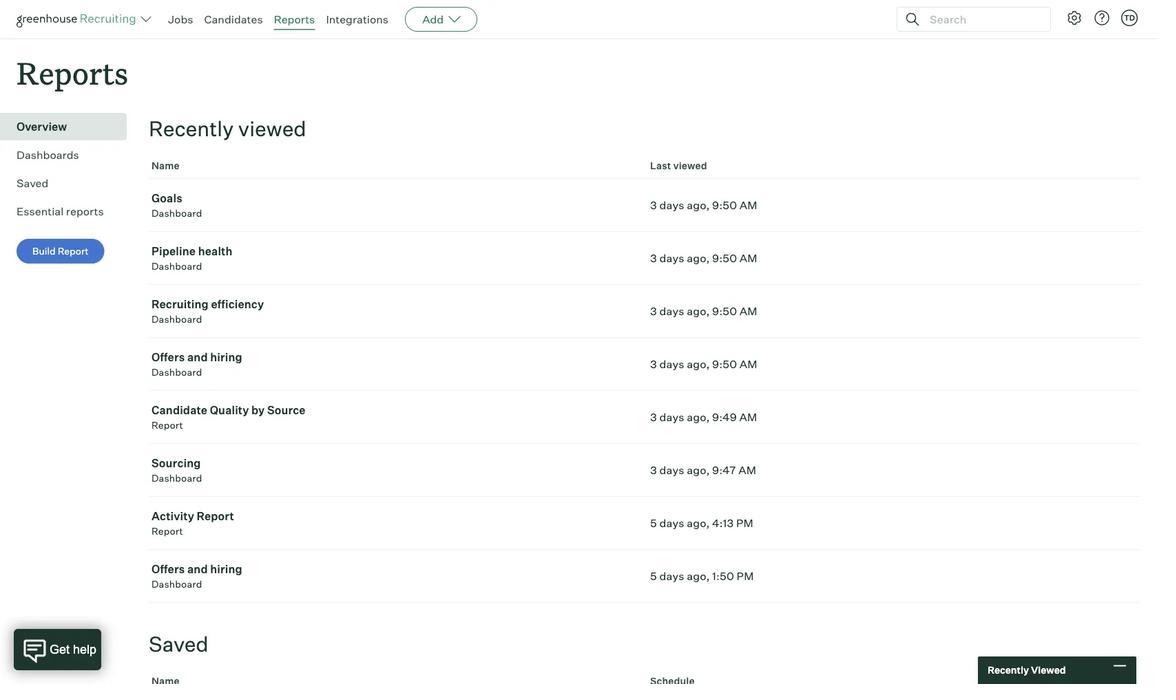 Task type: vqa. For each thing, say whether or not it's contained in the screenshot.
3 corresponding to Sourcing
yes



Task type: describe. For each thing, give the bounding box(es) containing it.
source
[[267, 404, 306, 418]]

1:50
[[713, 570, 735, 584]]

3 days from the top
[[660, 305, 685, 319]]

configure image
[[1067, 10, 1083, 26]]

am for candidate quality by source
[[740, 411, 758, 425]]

and for 3
[[187, 351, 208, 365]]

efficiency
[[211, 298, 264, 312]]

5 days ago, 1:50 pm
[[651, 570, 754, 584]]

candidates link
[[204, 12, 263, 26]]

reports link
[[274, 12, 315, 26]]

recently for recently viewed
[[149, 116, 234, 142]]

5 for 5 days ago, 1:50 pm
[[651, 570, 657, 584]]

5 ago, from the top
[[687, 411, 710, 425]]

quality
[[210, 404, 249, 418]]

report inside candidate quality by source report
[[152, 420, 183, 432]]

5 for 5 days ago, 4:13 pm
[[651, 517, 657, 531]]

recruiting efficiency dashboard
[[152, 298, 264, 326]]

integrations link
[[326, 12, 389, 26]]

pipeline health dashboard
[[152, 245, 233, 273]]

sourcing
[[152, 457, 201, 471]]

8 ago, from the top
[[687, 570, 710, 584]]

am for goals
[[740, 199, 758, 212]]

add button
[[405, 7, 478, 32]]

recently viewed
[[149, 116, 307, 142]]

overview link
[[17, 119, 121, 135]]

report down activity
[[152, 526, 183, 538]]

4 dashboard from the top
[[152, 367, 202, 379]]

3 for goals
[[651, 199, 657, 212]]

td button
[[1119, 7, 1141, 29]]

dashboards
[[17, 148, 79, 162]]

3 days ago, 9:50 am for offers and hiring
[[651, 358, 758, 372]]

dashboard inside pipeline health dashboard
[[152, 261, 202, 273]]

candidate quality by source report
[[152, 404, 306, 432]]

3 for candidate quality by source
[[651, 411, 657, 425]]

recruiting
[[152, 298, 209, 312]]

offers and hiring dashboard for 5
[[152, 563, 243, 591]]

integrations
[[326, 12, 389, 26]]

jobs
[[168, 12, 193, 26]]

activity
[[152, 510, 194, 524]]

1 vertical spatial saved
[[149, 632, 209, 658]]

6 dashboard from the top
[[152, 579, 202, 591]]

name
[[152, 160, 180, 172]]

viewed
[[1032, 665, 1066, 677]]

pipeline
[[152, 245, 196, 259]]

3 for sourcing
[[651, 464, 657, 478]]

9:49
[[713, 411, 737, 425]]

recently viewed
[[988, 665, 1066, 677]]

recently for recently viewed
[[988, 665, 1030, 677]]

overview
[[17, 120, 67, 134]]

reports
[[66, 205, 104, 219]]

9:50 for pipeline health
[[713, 252, 737, 265]]

essential reports
[[17, 205, 104, 219]]

offers for 3
[[152, 351, 185, 365]]

3 days ago, 9:47 am
[[651, 464, 757, 478]]

saved link
[[17, 175, 121, 192]]

essential
[[17, 205, 64, 219]]

am for sourcing
[[739, 464, 757, 478]]

td
[[1125, 13, 1136, 22]]

goals
[[152, 192, 183, 205]]

3 days ago, 9:50 am for recruiting efficiency
[[651, 305, 758, 319]]

7 days from the top
[[660, 517, 685, 531]]

last
[[651, 160, 672, 172]]

activity report report
[[152, 510, 234, 538]]



Task type: locate. For each thing, give the bounding box(es) containing it.
6 ago, from the top
[[687, 464, 710, 478]]

1 ago, from the top
[[687, 199, 710, 212]]

2 pm from the top
[[737, 570, 754, 584]]

pm right 4:13
[[737, 517, 754, 531]]

4 ago, from the top
[[687, 358, 710, 372]]

1 vertical spatial pm
[[737, 570, 754, 584]]

am for recruiting efficiency
[[740, 305, 758, 319]]

0 vertical spatial hiring
[[210, 351, 243, 365]]

0 horizontal spatial saved
[[17, 177, 48, 190]]

1 dashboard from the top
[[152, 208, 202, 220]]

0 vertical spatial 5
[[651, 517, 657, 531]]

last viewed
[[651, 160, 708, 172]]

dashboard down sourcing
[[152, 473, 202, 485]]

pm for 5 days ago, 1:50 pm
[[737, 570, 754, 584]]

0 vertical spatial recently
[[149, 116, 234, 142]]

offers for 5
[[152, 563, 185, 577]]

2 9:50 from the top
[[713, 252, 737, 265]]

dashboard
[[152, 208, 202, 220], [152, 261, 202, 273], [152, 314, 202, 326], [152, 367, 202, 379], [152, 473, 202, 485], [152, 579, 202, 591]]

pm for 5 days ago, 4:13 pm
[[737, 517, 754, 531]]

dashboard down activity report report
[[152, 579, 202, 591]]

am for offers and hiring
[[740, 358, 758, 372]]

1 vertical spatial and
[[187, 563, 208, 577]]

1 vertical spatial hiring
[[210, 563, 243, 577]]

1 offers and hiring dashboard from the top
[[152, 351, 243, 379]]

and
[[187, 351, 208, 365], [187, 563, 208, 577]]

3 ago, from the top
[[687, 305, 710, 319]]

build
[[32, 245, 56, 258]]

days
[[660, 199, 685, 212], [660, 252, 685, 265], [660, 305, 685, 319], [660, 358, 685, 372], [660, 411, 685, 425], [660, 464, 685, 478], [660, 517, 685, 531], [660, 570, 685, 584]]

1 vertical spatial reports
[[17, 52, 128, 93]]

5 days ago, 4:13 pm
[[651, 517, 754, 531]]

3 3 from the top
[[651, 305, 657, 319]]

3 dashboard from the top
[[152, 314, 202, 326]]

1 3 from the top
[[651, 199, 657, 212]]

2 5 from the top
[[651, 570, 657, 584]]

0 vertical spatial viewed
[[238, 116, 307, 142]]

viewed for recently viewed
[[238, 116, 307, 142]]

saved
[[17, 177, 48, 190], [149, 632, 209, 658]]

reports right candidates
[[274, 12, 315, 26]]

1 vertical spatial offers
[[152, 563, 185, 577]]

1 3 days ago, 9:50 am from the top
[[651, 199, 758, 212]]

offers and hiring dashboard down activity report report
[[152, 563, 243, 591]]

3 9:50 from the top
[[713, 305, 737, 319]]

viewed
[[238, 116, 307, 142], [674, 160, 708, 172]]

2 ago, from the top
[[687, 252, 710, 265]]

2 3 days ago, 9:50 am from the top
[[651, 252, 758, 265]]

4 days from the top
[[660, 358, 685, 372]]

0 horizontal spatial viewed
[[238, 116, 307, 142]]

1 vertical spatial 5
[[651, 570, 657, 584]]

build report button
[[17, 239, 105, 264]]

6 days from the top
[[660, 464, 685, 478]]

ago,
[[687, 199, 710, 212], [687, 252, 710, 265], [687, 305, 710, 319], [687, 358, 710, 372], [687, 411, 710, 425], [687, 464, 710, 478], [687, 517, 710, 531], [687, 570, 710, 584]]

td button
[[1122, 10, 1138, 26]]

4 3 from the top
[[651, 358, 657, 372]]

3 days ago, 9:50 am for pipeline health
[[651, 252, 758, 265]]

and for 5
[[187, 563, 208, 577]]

0 vertical spatial pm
[[737, 517, 754, 531]]

2 hiring from the top
[[210, 563, 243, 577]]

1 horizontal spatial saved
[[149, 632, 209, 658]]

9:50 for recruiting efficiency
[[713, 305, 737, 319]]

1 and from the top
[[187, 351, 208, 365]]

2 offers and hiring dashboard from the top
[[152, 563, 243, 591]]

4 9:50 from the top
[[713, 358, 737, 372]]

2 3 from the top
[[651, 252, 657, 265]]

offers
[[152, 351, 185, 365], [152, 563, 185, 577]]

hiring for 5 days ago, 1:50 pm
[[210, 563, 243, 577]]

dashboard up candidate
[[152, 367, 202, 379]]

offers and hiring dashboard
[[152, 351, 243, 379], [152, 563, 243, 591]]

offers down activity report report
[[152, 563, 185, 577]]

report inside build report button
[[58, 245, 89, 258]]

hiring for 3 days ago, 9:50 am
[[210, 351, 243, 365]]

candidate
[[152, 404, 208, 418]]

0 vertical spatial and
[[187, 351, 208, 365]]

2 dashboard from the top
[[152, 261, 202, 273]]

3
[[651, 199, 657, 212], [651, 252, 657, 265], [651, 305, 657, 319], [651, 358, 657, 372], [651, 411, 657, 425], [651, 464, 657, 478]]

3 days ago, 9:50 am
[[651, 199, 758, 212], [651, 252, 758, 265], [651, 305, 758, 319], [651, 358, 758, 372]]

1 vertical spatial offers and hiring dashboard
[[152, 563, 243, 591]]

report right build
[[58, 245, 89, 258]]

am
[[740, 199, 758, 212], [740, 252, 758, 265], [740, 305, 758, 319], [740, 358, 758, 372], [740, 411, 758, 425], [739, 464, 757, 478]]

1 hiring from the top
[[210, 351, 243, 365]]

1 pm from the top
[[737, 517, 754, 531]]

dashboard down goals
[[152, 208, 202, 220]]

3 for offers and hiring
[[651, 358, 657, 372]]

candidates
[[204, 12, 263, 26]]

0 horizontal spatial reports
[[17, 52, 128, 93]]

hiring down activity report report
[[210, 563, 243, 577]]

1 5 from the top
[[651, 517, 657, 531]]

recently up the 'name'
[[149, 116, 234, 142]]

offers and hiring dashboard up candidate
[[152, 351, 243, 379]]

1 9:50 from the top
[[713, 199, 737, 212]]

9:50 for offers and hiring
[[713, 358, 737, 372]]

8 days from the top
[[660, 570, 685, 584]]

dashboard down recruiting
[[152, 314, 202, 326]]

dashboard inside recruiting efficiency dashboard
[[152, 314, 202, 326]]

and down activity report report
[[187, 563, 208, 577]]

3 days ago, 9:49 am
[[651, 411, 758, 425]]

pm
[[737, 517, 754, 531], [737, 570, 754, 584]]

4 3 days ago, 9:50 am from the top
[[651, 358, 758, 372]]

health
[[198, 245, 233, 259]]

1 horizontal spatial viewed
[[674, 160, 708, 172]]

3 for recruiting efficiency
[[651, 305, 657, 319]]

0 horizontal spatial recently
[[149, 116, 234, 142]]

report right activity
[[197, 510, 234, 524]]

9:47
[[713, 464, 736, 478]]

5 3 from the top
[[651, 411, 657, 425]]

report down candidate
[[152, 420, 183, 432]]

offers up candidate
[[152, 351, 185, 365]]

report
[[58, 245, 89, 258], [152, 420, 183, 432], [197, 510, 234, 524], [152, 526, 183, 538]]

hiring down recruiting efficiency dashboard
[[210, 351, 243, 365]]

1 horizontal spatial recently
[[988, 665, 1030, 677]]

reports down greenhouse recruiting image
[[17, 52, 128, 93]]

2 and from the top
[[187, 563, 208, 577]]

6 3 from the top
[[651, 464, 657, 478]]

0 vertical spatial offers
[[152, 351, 185, 365]]

3 3 days ago, 9:50 am from the top
[[651, 305, 758, 319]]

4:13
[[713, 517, 734, 531]]

1 horizontal spatial reports
[[274, 12, 315, 26]]

add
[[423, 12, 444, 26]]

1 days from the top
[[660, 199, 685, 212]]

goals dashboard
[[152, 192, 202, 220]]

recently
[[149, 116, 234, 142], [988, 665, 1030, 677]]

0 vertical spatial saved
[[17, 177, 48, 190]]

3 for pipeline health
[[651, 252, 657, 265]]

9:50
[[713, 199, 737, 212], [713, 252, 737, 265], [713, 305, 737, 319], [713, 358, 737, 372]]

reports
[[274, 12, 315, 26], [17, 52, 128, 93]]

2 offers from the top
[[152, 563, 185, 577]]

recently left viewed
[[988, 665, 1030, 677]]

1 offers from the top
[[152, 351, 185, 365]]

by
[[252, 404, 265, 418]]

jobs link
[[168, 12, 193, 26]]

saved inside saved link
[[17, 177, 48, 190]]

am for pipeline health
[[740, 252, 758, 265]]

1 vertical spatial recently
[[988, 665, 1030, 677]]

sourcing dashboard
[[152, 457, 202, 485]]

essential reports link
[[17, 203, 121, 220]]

2 days from the top
[[660, 252, 685, 265]]

1 vertical spatial viewed
[[674, 160, 708, 172]]

3 days ago, 9:50 am for goals
[[651, 199, 758, 212]]

build report
[[32, 245, 89, 258]]

dashboard down pipeline
[[152, 261, 202, 273]]

0 vertical spatial reports
[[274, 12, 315, 26]]

7 ago, from the top
[[687, 517, 710, 531]]

0 vertical spatial offers and hiring dashboard
[[152, 351, 243, 379]]

dashboards link
[[17, 147, 121, 163]]

5 days from the top
[[660, 411, 685, 425]]

greenhouse recruiting image
[[17, 11, 141, 28]]

hiring
[[210, 351, 243, 365], [210, 563, 243, 577]]

9:50 for goals
[[713, 199, 737, 212]]

5
[[651, 517, 657, 531], [651, 570, 657, 584]]

offers and hiring dashboard for 3
[[152, 351, 243, 379]]

Search text field
[[927, 9, 1039, 29]]

and down recruiting efficiency dashboard
[[187, 351, 208, 365]]

pm right the 1:50
[[737, 570, 754, 584]]

5 dashboard from the top
[[152, 473, 202, 485]]

viewed for last viewed
[[674, 160, 708, 172]]



